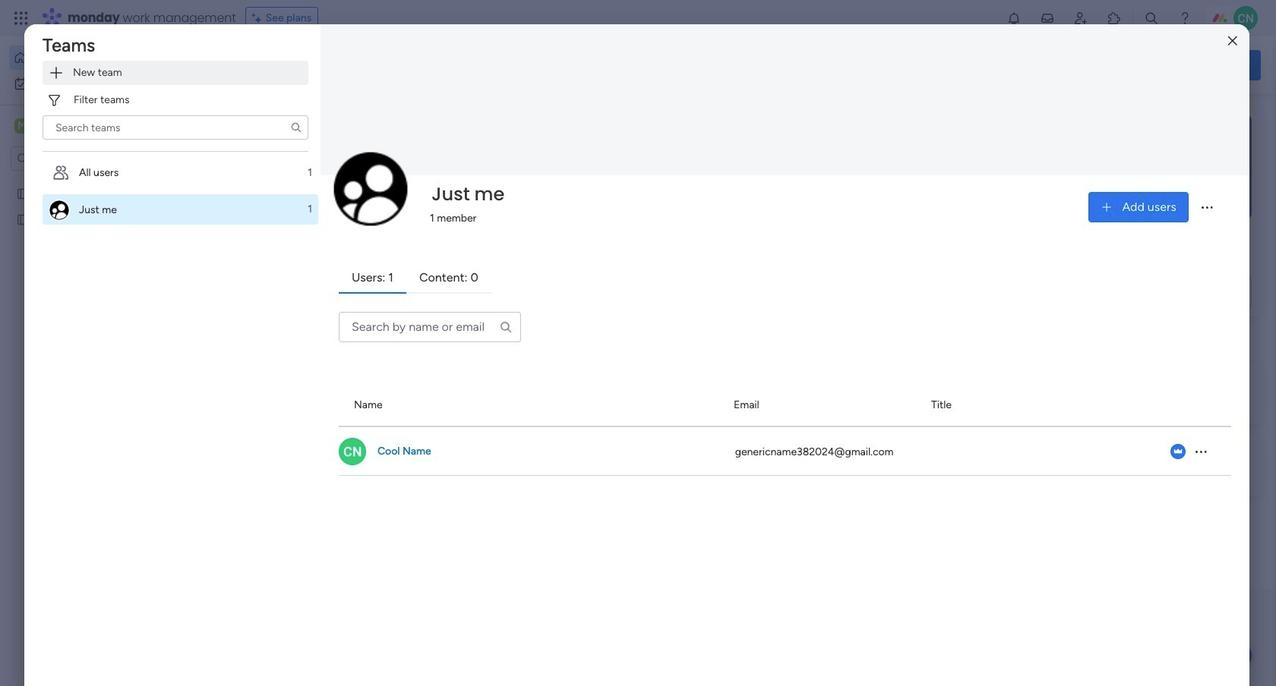 Task type: locate. For each thing, give the bounding box(es) containing it.
1 public board image from the top
[[16, 186, 30, 201]]

None search field
[[43, 115, 308, 140]]

search image for search teams search field
[[290, 122, 302, 134]]

cool name image
[[1234, 6, 1258, 30], [339, 438, 366, 466]]

option
[[9, 46, 185, 70], [9, 71, 185, 96], [43, 158, 318, 188], [0, 180, 194, 183], [43, 194, 318, 225]]

component image
[[505, 301, 518, 315]]

0 horizontal spatial search image
[[290, 122, 302, 134]]

search everything image
[[1144, 11, 1159, 26]]

2 tab from the left
[[406, 264, 491, 294]]

Search teams search field
[[43, 115, 308, 140]]

1 vertical spatial cool name image
[[339, 438, 366, 466]]

1 vertical spatial public board image
[[16, 212, 30, 226]]

see plans image
[[252, 10, 266, 27]]

list box
[[0, 177, 194, 437]]

Search by name or email search field
[[339, 312, 521, 343]]

0 vertical spatial public board image
[[16, 186, 30, 201]]

tab list
[[339, 264, 1231, 294]]

1 vertical spatial menu image
[[1194, 444, 1209, 460]]

0 vertical spatial cool name image
[[1234, 6, 1258, 30]]

tab
[[339, 264, 406, 294], [406, 264, 491, 294]]

search image down component icon
[[499, 321, 513, 334]]

quick search results list box
[[235, 142, 997, 343]]

1 horizontal spatial search image
[[499, 321, 513, 334]]

add to favorites image
[[453, 278, 468, 293]]

public board image
[[16, 186, 30, 201], [16, 212, 30, 226]]

menu image
[[1200, 200, 1215, 215], [1194, 444, 1209, 460]]

search image
[[290, 122, 302, 134], [499, 321, 513, 334]]

row
[[339, 385, 1232, 428], [339, 428, 1232, 476]]

notifications image
[[1007, 11, 1022, 26]]

close recently visited image
[[235, 124, 253, 142]]

2 public board image from the top
[[16, 212, 30, 226]]

0 horizontal spatial cool name image
[[339, 438, 366, 466]]

select product image
[[14, 11, 29, 26]]

getting started element
[[1033, 363, 1261, 424]]

None search field
[[339, 312, 521, 343]]

search image right close recently visited icon
[[290, 122, 302, 134]]

0 vertical spatial search image
[[290, 122, 302, 134]]

None field
[[428, 179, 508, 211]]

workspace selection element
[[14, 117, 127, 137]]

1 tab from the left
[[339, 264, 406, 294]]

1 horizontal spatial cool name image
[[1234, 6, 1258, 30]]

1 vertical spatial search image
[[499, 321, 513, 334]]

2 row from the top
[[339, 428, 1232, 476]]

help center element
[[1033, 436, 1261, 497]]

grid
[[339, 385, 1232, 687]]



Task type: describe. For each thing, give the bounding box(es) containing it.
1 row from the top
[[339, 385, 1232, 428]]

Search in workspace field
[[32, 150, 127, 168]]

templates image image
[[1047, 115, 1248, 220]]

close image
[[1228, 35, 1238, 47]]

search image for search by name or email "search box"
[[499, 321, 513, 334]]

update feed image
[[1040, 11, 1055, 26]]

team avatar image
[[333, 151, 409, 227]]

0 vertical spatial menu image
[[1200, 200, 1215, 215]]

workspace image
[[14, 118, 30, 134]]

help image
[[1178, 11, 1193, 26]]

invite members image
[[1074, 11, 1089, 26]]

monday marketplace image
[[1107, 11, 1122, 26]]



Task type: vqa. For each thing, say whether or not it's contained in the screenshot.
Workspace options "icon"
no



